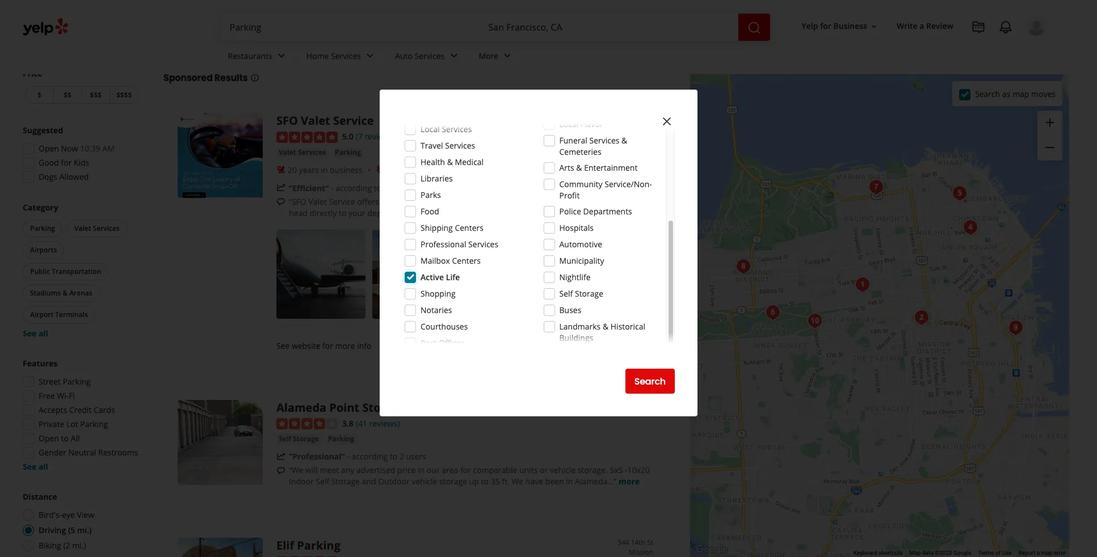 Task type: describe. For each thing, give the bounding box(es) containing it.
see all button for category
[[23, 328, 48, 339]]

auto
[[395, 50, 413, 61]]

dogs allowed
[[39, 171, 89, 182]]

more link for sfo valet service
[[598, 208, 619, 218]]

mi.) for driving (5 mi.)
[[77, 525, 92, 536]]

24 chevron down v2 image for more
[[501, 49, 514, 63]]

& right 'owned'
[[441, 164, 447, 175]]

according for "professional"
[[352, 451, 388, 462]]

centers for mailbox centers
[[452, 255, 481, 266]]

2
[[400, 451, 404, 462]]

curbside
[[381, 196, 413, 207]]

parking right best
[[240, 40, 293, 59]]

5x5
[[610, 465, 623, 476]]

valet services inside group
[[74, 224, 120, 233]]

parking
[[435, 196, 463, 207]]

storage inside button
[[293, 434, 319, 444]]

nightlife
[[559, 272, 591, 283]]

or
[[540, 465, 548, 476]]

terms
[[978, 550, 994, 556]]

view inside view website link
[[583, 339, 604, 352]]

16 speech v2 image for sfo valet service
[[276, 198, 285, 207]]

parking right elif
[[297, 538, 341, 554]]

(5
[[68, 525, 75, 536]]

1 vertical spatial parking button
[[23, 220, 62, 237]]

5.0
[[342, 131, 354, 142]]

use
[[1002, 550, 1012, 556]]

elif parking image
[[910, 306, 933, 329]]

close image
[[660, 115, 674, 128]]

map for moves
[[1013, 88, 1029, 99]]

(7
[[356, 131, 363, 142]]

valet services link
[[276, 147, 328, 158]]

elif parking link
[[276, 538, 341, 554]]

directly
[[310, 208, 337, 218]]

see down airport
[[23, 328, 36, 339]]

map
[[910, 550, 921, 556]]

search as map moves
[[975, 88, 1056, 99]]

open for open now 10:39 am
[[39, 143, 59, 154]]

north beach parking garage image
[[948, 182, 971, 205]]

self storage inside the search dialog
[[559, 288, 603, 299]]

to inside "we will meet any advertised price in our area for comparable units or vehicle storage. 5x5 -10x20 indoor self storage and outdoor vehicle storage up to 35 ft. we have been in alameda…"
[[481, 476, 489, 487]]

operated
[[449, 164, 483, 175]]

years
[[299, 164, 319, 175]]

libraries
[[421, 173, 453, 184]]

storage inside "we will meet any advertised price in our area for comparable units or vehicle storage. 5x5 -10x20 indoor self storage and outdoor vehicle storage up to 35 ft. we have been in alameda…"
[[331, 476, 360, 487]]

services inside auto services link
[[415, 50, 445, 61]]

arts
[[559, 162, 574, 173]]

post offices
[[421, 338, 464, 348]]

home services link
[[297, 41, 386, 74]]

automotive
[[559, 239, 602, 250]]

1 vertical spatial sfo
[[474, 196, 489, 207]]

online,
[[605, 196, 630, 207]]

review
[[926, 21, 954, 31]]

services up health & medical
[[445, 140, 475, 151]]

biking
[[39, 540, 61, 551]]

report a map error
[[1019, 550, 1066, 556]]

& for landmarks & historical buildings
[[603, 321, 609, 332]]

more for storage
[[619, 476, 640, 487]]

map data ©2023 google
[[910, 550, 971, 556]]

1 horizontal spatial valet services button
[[276, 147, 328, 158]]

community
[[559, 179, 603, 190]]

self storage inside button
[[279, 434, 319, 444]]

price
[[397, 465, 416, 476]]

advertised
[[356, 465, 395, 476]]

storage up (41 reviews) link
[[362, 400, 406, 415]]

projects image
[[972, 20, 985, 34]]

lot
[[66, 419, 78, 430]]

moves
[[1031, 88, 1056, 99]]

storage inside the search dialog
[[575, 288, 603, 299]]

10
[[191, 40, 205, 59]]

write a review link
[[892, 16, 958, 37]]

valet up directly
[[308, 196, 327, 207]]

arts & entertainment
[[559, 162, 638, 173]]

valet down at
[[470, 208, 488, 218]]

report
[[1019, 550, 1035, 556]]

24 chevron down v2 image for auto services
[[447, 49, 461, 63]]

top
[[163, 40, 189, 59]]

features
[[23, 358, 57, 369]]

airports button
[[23, 242, 64, 259]]

valet up 5 star rating image
[[301, 113, 330, 128]]

map for error
[[1041, 550, 1053, 556]]

1 vertical spatial more
[[335, 340, 355, 351]]

sfo valet service image
[[178, 113, 263, 198]]

health
[[421, 157, 445, 167]]

of
[[996, 550, 1001, 556]]

parking down 5.0
[[335, 147, 361, 157]]

info
[[357, 340, 372, 351]]

valet services button inside group
[[67, 220, 127, 237]]

geary mall garage image
[[732, 255, 755, 278]]

we
[[512, 476, 523, 487]]

police departments
[[559, 206, 632, 217]]

shipping centers
[[421, 222, 484, 233]]

local for local flavor
[[559, 119, 578, 129]]

data
[[922, 550, 933, 556]]

self inside "we will meet any advertised price in our area for comparable units or vehicle storage. 5x5 -10x20 indoor self storage and outdoor vehicle storage up to 35 ft. we have been in alameda…"
[[316, 476, 329, 487]]

offices
[[439, 338, 464, 348]]

- for "professional"
[[347, 451, 350, 462]]

service for sfo valet service
[[333, 113, 374, 128]]

ft.
[[502, 476, 510, 487]]

see website for more info
[[276, 340, 372, 351]]

zoom in image
[[1043, 116, 1057, 129]]

best
[[208, 40, 237, 59]]

3.8 link
[[342, 417, 354, 429]]

to left all
[[61, 433, 69, 444]]

an
[[441, 208, 451, 218]]

"sfo valet service offers curbside valet parking at sfo international airport. check-in online, then head directly to your departing terminal. an sfo valet service representative will…"
[[289, 196, 649, 218]]

yelp for business
[[802, 21, 867, 31]]

music concourse parking image
[[762, 301, 784, 324]]

suggested
[[23, 125, 63, 136]]

services inside valet services link
[[298, 147, 326, 157]]

terms of use
[[978, 550, 1012, 556]]

free
[[39, 390, 55, 401]]

centers for shipping centers
[[455, 222, 484, 233]]

business
[[833, 21, 867, 31]]

street
[[39, 376, 61, 387]]

all for category
[[39, 328, 48, 339]]

service/non-
[[605, 179, 652, 190]]

notaries
[[421, 305, 452, 316]]

all for features
[[39, 461, 48, 472]]

local for local services
[[421, 124, 440, 135]]

service for "sfo valet service offers curbside valet parking at sfo international airport. check-in online, then head directly to your departing terminal. an sfo valet service representative will…"
[[329, 196, 355, 207]]

in left our
[[418, 465, 425, 476]]

(41 reviews) link
[[356, 417, 400, 429]]

dogs
[[39, 171, 57, 182]]

to inside "sfo valet service offers curbside valet parking at sfo international airport. check-in online, then head directly to your departing terminal. an sfo valet service representative will…"
[[339, 208, 346, 218]]

google
[[953, 550, 971, 556]]

near
[[295, 40, 328, 59]]

see all for features
[[23, 461, 48, 472]]

keyboard shortcuts
[[854, 550, 903, 556]]

16 years in business v2 image
[[276, 165, 285, 175]]

"professional"
[[289, 451, 345, 462]]

active
[[421, 272, 444, 283]]

view website
[[583, 339, 642, 352]]

alameda point storage image
[[178, 400, 263, 485]]

search image
[[747, 21, 761, 34]]

1 horizontal spatial sfo
[[453, 208, 467, 218]]

see all button for features
[[23, 461, 48, 472]]

report a map error link
[[1019, 550, 1066, 556]]

keyboard
[[854, 550, 877, 556]]

search for search
[[634, 375, 666, 388]]

parking down category
[[30, 224, 55, 233]]

group containing suggested
[[19, 125, 141, 186]]

$$$ button
[[81, 86, 110, 104]]

parking at the exchange image
[[1005, 316, 1027, 339]]

california
[[432, 40, 500, 59]]

departments
[[583, 206, 632, 217]]

"professional" - according to 2 users
[[289, 451, 426, 462]]

a for write
[[920, 21, 924, 31]]

search button
[[625, 369, 675, 394]]

police
[[559, 206, 581, 217]]

& inside funeral services & cemeteries
[[622, 135, 627, 146]]

1860 el camino real
[[589, 113, 653, 123]]

reviews) for sfo valet service
[[365, 131, 395, 142]]



Task type: vqa. For each thing, say whether or not it's contained in the screenshot.
the - associated with Fri
no



Task type: locate. For each thing, give the bounding box(es) containing it.
option group
[[19, 492, 141, 557]]

self inside button
[[279, 434, 291, 444]]

services down 5 star rating image
[[298, 147, 326, 157]]

eye
[[62, 510, 75, 520]]

centers up professional services
[[455, 222, 484, 233]]

0 horizontal spatial -
[[331, 183, 333, 193]]

storage down any
[[331, 476, 360, 487]]

1 horizontal spatial 24 chevron down v2 image
[[363, 49, 377, 63]]

reviews) right (41
[[369, 418, 400, 429]]

storage
[[575, 288, 603, 299], [362, 400, 406, 415], [293, 434, 319, 444], [331, 476, 360, 487]]

mailbox
[[421, 255, 450, 266]]

stadiums & arenas
[[30, 288, 92, 298]]

16 info v2 image
[[658, 47, 667, 56], [250, 73, 259, 82]]

self up 16 trending v2 icon on the bottom of page
[[279, 434, 291, 444]]

private lot parking
[[39, 419, 108, 430]]

1 horizontal spatial self storage
[[559, 288, 603, 299]]

1 vertical spatial view
[[77, 510, 94, 520]]

camino
[[614, 113, 638, 123]]

self storage down nightlife
[[559, 288, 603, 299]]

1 24 chevron down v2 image from the left
[[447, 49, 461, 63]]

self
[[559, 288, 573, 299], [279, 434, 291, 444], [316, 476, 329, 487]]

alamo square parking image
[[851, 273, 874, 296]]

st
[[647, 538, 653, 548]]

1 vertical spatial self
[[279, 434, 291, 444]]

- up any
[[347, 451, 350, 462]]

active life
[[421, 272, 460, 283]]

0 horizontal spatial valet services
[[74, 224, 120, 233]]

more link
[[598, 208, 619, 218], [619, 476, 640, 487]]

see all down airport
[[23, 328, 48, 339]]

0 horizontal spatial map
[[1013, 88, 1029, 99]]

0 vertical spatial see all button
[[23, 328, 48, 339]]

1 horizontal spatial local
[[559, 119, 578, 129]]

1 vertical spatial valet services button
[[67, 220, 127, 237]]

transportation
[[52, 267, 101, 276]]

1 vertical spatial reviews)
[[369, 418, 400, 429]]

in left the online,
[[596, 196, 602, 207]]

1 vertical spatial all
[[39, 461, 48, 472]]

all down gender on the bottom of the page
[[39, 461, 48, 472]]

1 all from the top
[[39, 328, 48, 339]]

24 chevron down v2 image right auto services
[[447, 49, 461, 63]]

16 speech v2 image down 16 trending v2 icon on the bottom of page
[[276, 467, 285, 476]]

to left "2"
[[390, 451, 397, 462]]

search down website
[[634, 375, 666, 388]]

see all for category
[[23, 328, 48, 339]]

see all
[[23, 328, 48, 339], [23, 461, 48, 472]]

write a review
[[897, 21, 954, 31]]

sfo down at
[[453, 208, 467, 218]]

all down airport
[[39, 328, 48, 339]]

valet up '20'
[[279, 147, 296, 157]]

24 chevron down v2 image right the more
[[501, 49, 514, 63]]

search dialog
[[0, 0, 1097, 557]]

0 vertical spatial sfo
[[276, 113, 298, 128]]

0 vertical spatial self storage
[[559, 288, 603, 299]]

landmarks
[[559, 321, 601, 332]]

parking button for sfo valet service
[[333, 147, 363, 158]]

service down "efficient" - according to 1 user
[[329, 196, 355, 207]]

2 vertical spatial sfo
[[453, 208, 467, 218]]

open to all
[[39, 433, 80, 444]]

1 see all button from the top
[[23, 328, 48, 339]]

1 vertical spatial 16 info v2 image
[[250, 73, 259, 82]]

option group containing distance
[[19, 492, 141, 557]]

kezar parking lot image
[[804, 310, 826, 332]]

24 chevron down v2 image right san
[[363, 49, 377, 63]]

0 vertical spatial valet services button
[[276, 147, 328, 158]]

$$
[[64, 90, 71, 100]]

sfo
[[276, 113, 298, 128], [474, 196, 489, 207], [453, 208, 467, 218]]

1 24 chevron down v2 image from the left
[[275, 49, 288, 63]]

meet
[[320, 465, 339, 476]]

sfo right at
[[474, 196, 489, 207]]

price group
[[23, 68, 141, 106]]

0 vertical spatial 16 info v2 image
[[658, 47, 667, 56]]

2 vertical spatial self
[[316, 476, 329, 487]]

1 vertical spatial search
[[634, 375, 666, 388]]

0 horizontal spatial 24 chevron down v2 image
[[275, 49, 288, 63]]

service up the 5.0 link
[[333, 113, 374, 128]]

16 speech v2 image down 16 trending v2 image
[[276, 198, 285, 207]]

local up funeral
[[559, 119, 578, 129]]

& for health & medical
[[447, 157, 453, 167]]

2 24 chevron down v2 image from the left
[[501, 49, 514, 63]]

group containing features
[[19, 358, 141, 473]]

parking link down 3.8
[[326, 434, 356, 445]]

for right website
[[322, 340, 333, 351]]

2 horizontal spatial self
[[559, 288, 573, 299]]

elif
[[276, 538, 294, 554]]

more link
[[470, 41, 523, 74]]

stadiums & arenas button
[[23, 285, 100, 302]]

- inside "we will meet any advertised price in our area for comparable units or vehicle storage. 5x5 -10x20 indoor self storage and outdoor vehicle storage up to 35 ft. we have been in alameda…"
[[625, 465, 628, 476]]

1 horizontal spatial vehicle
[[550, 465, 576, 476]]

see all button down airport
[[23, 328, 48, 339]]

0 vertical spatial open
[[39, 143, 59, 154]]

services right the "home"
[[331, 50, 361, 61]]

3.8 star rating image
[[276, 418, 338, 430]]

1 vertical spatial map
[[1041, 550, 1053, 556]]

1 horizontal spatial a
[[1037, 550, 1040, 556]]

1 horizontal spatial search
[[975, 88, 1000, 99]]

0 horizontal spatial vehicle
[[412, 476, 437, 487]]

& for arts & entertainment
[[576, 162, 582, 173]]

2 16 speech v2 image from the top
[[276, 467, 285, 476]]

valet services button up transportation
[[67, 220, 127, 237]]

post
[[421, 338, 437, 348]]

head
[[289, 208, 308, 218]]

funeral
[[559, 135, 587, 146]]

1 open from the top
[[39, 143, 59, 154]]

vehicle up the been
[[550, 465, 576, 476]]

flavor
[[581, 119, 603, 129]]

& left 'arenas'
[[63, 288, 68, 298]]

2 open from the top
[[39, 433, 59, 444]]

parking link
[[333, 147, 363, 158], [326, 434, 356, 445]]

notifications image
[[999, 20, 1013, 34]]

alameda point storage
[[276, 400, 406, 415]]

1 horizontal spatial 16 info v2 image
[[658, 47, 667, 56]]

24 chevron down v2 image for home services
[[363, 49, 377, 63]]

according down the business
[[336, 183, 372, 193]]

for up up
[[460, 465, 471, 476]]

0 horizontal spatial local
[[421, 124, 440, 135]]

self storage
[[559, 288, 603, 299], [279, 434, 319, 444]]

write
[[897, 21, 918, 31]]

1 vertical spatial mi.)
[[72, 540, 86, 551]]

2 see all from the top
[[23, 461, 48, 472]]

shipping
[[421, 222, 453, 233]]

for up dogs allowed
[[61, 157, 72, 168]]

0 vertical spatial search
[[975, 88, 1000, 99]]

& for stadiums & arenas
[[63, 288, 68, 298]]

to left the your
[[339, 208, 346, 218]]

international
[[491, 196, 539, 207]]

shopping
[[421, 288, 456, 299]]

gender
[[39, 447, 66, 458]]

search inside 'search' button
[[634, 375, 666, 388]]

1 horizontal spatial 24 chevron down v2 image
[[501, 49, 514, 63]]

centers
[[455, 222, 484, 233], [452, 255, 481, 266]]

open up good
[[39, 143, 59, 154]]

for inside "we will meet any advertised price in our area for comparable units or vehicle storage. 5x5 -10x20 indoor self storage and outdoor vehicle storage up to 35 ft. we have been in alameda…"
[[460, 465, 471, 476]]

self down meet
[[316, 476, 329, 487]]

user actions element
[[793, 14, 1062, 84]]

24 chevron down v2 image inside auto services link
[[447, 49, 461, 63]]

0 vertical spatial centers
[[455, 222, 484, 233]]

according up 'advertised' at the left of page
[[352, 451, 388, 462]]

group containing category
[[20, 202, 141, 339]]

(41 reviews)
[[356, 418, 400, 429]]

search left as in the top of the page
[[975, 88, 1000, 99]]

16 family owned v2 image
[[376, 165, 385, 175]]

health & medical
[[421, 157, 484, 167]]

to left 1
[[374, 183, 381, 193]]

1 horizontal spatial -
[[347, 451, 350, 462]]

0 vertical spatial see all
[[23, 328, 48, 339]]

0 horizontal spatial 16 info v2 image
[[250, 73, 259, 82]]

0 vertical spatial map
[[1013, 88, 1029, 99]]

alameda
[[276, 400, 326, 415]]

24 chevron down v2 image for restaurants
[[275, 49, 288, 63]]

cemeteries
[[559, 146, 601, 157]]

0 vertical spatial valet services
[[279, 147, 326, 157]]

have
[[525, 476, 543, 487]]

10x20
[[628, 465, 650, 476]]

a inside "link"
[[920, 21, 924, 31]]

0 vertical spatial a
[[920, 21, 924, 31]]

professional services
[[421, 239, 498, 250]]

& down camino
[[622, 135, 627, 146]]

2 vertical spatial more
[[619, 476, 640, 487]]

services up travel services
[[442, 124, 472, 135]]

0 vertical spatial more link
[[598, 208, 619, 218]]

more
[[598, 208, 619, 218], [335, 340, 355, 351], [619, 476, 640, 487]]

16 speech v2 image
[[276, 198, 285, 207], [276, 467, 285, 476]]

see up distance on the left of page
[[23, 461, 36, 472]]

storage down the 3.8 star rating image
[[293, 434, 319, 444]]

24 chevron down v2 image inside restaurants link
[[275, 49, 288, 63]]

street parking
[[39, 376, 91, 387]]

1 vertical spatial 16 speech v2 image
[[276, 467, 285, 476]]

& right the arts
[[576, 162, 582, 173]]

open for open to all
[[39, 433, 59, 444]]

0 horizontal spatial sfo
[[276, 113, 298, 128]]

24 chevron down v2 image inside more link
[[501, 49, 514, 63]]

parking link for valet
[[333, 147, 363, 158]]

neutral
[[68, 447, 96, 458]]

service down international
[[490, 208, 516, 218]]

users
[[406, 451, 426, 462]]

funeral services & cemeteries
[[559, 135, 627, 157]]

0 vertical spatial according
[[336, 183, 372, 193]]

parking button up airports
[[23, 220, 62, 237]]

self inside the search dialog
[[559, 288, 573, 299]]

entertainment
[[584, 162, 638, 173]]

for
[[820, 21, 831, 31], [61, 157, 72, 168], [322, 340, 333, 351], [460, 465, 471, 476]]

1 horizontal spatial self
[[316, 476, 329, 487]]

valet services button down 5 star rating image
[[276, 147, 328, 158]]

16 speech v2 image for alameda point storage
[[276, 467, 285, 476]]

services inside home services link
[[331, 50, 361, 61]]

1 vertical spatial according
[[352, 451, 388, 462]]

in inside "sfo valet service offers curbside valet parking at sfo international airport. check-in online, then head directly to your departing terminal. an sfo valet service representative will…"
[[596, 196, 602, 207]]

centers down professional services
[[452, 255, 481, 266]]

local up travel
[[421, 124, 440, 135]]

now
[[61, 143, 78, 154]]

0 vertical spatial all
[[39, 328, 48, 339]]

map right as in the top of the page
[[1013, 88, 1029, 99]]

see portfolio
[[585, 269, 632, 279]]

lombard street garage image
[[865, 176, 888, 198]]

view right eye
[[77, 510, 94, 520]]

medical
[[455, 157, 484, 167]]

16 chevron down v2 image
[[869, 22, 879, 31]]

map
[[1013, 88, 1029, 99], [1041, 550, 1053, 556]]

1 vertical spatial -
[[347, 451, 350, 462]]

in right 'years'
[[321, 164, 328, 175]]

for inside button
[[820, 21, 831, 31]]

storage down nightlife
[[575, 288, 603, 299]]

0 vertical spatial more
[[598, 208, 619, 218]]

see all button down gender on the bottom of the page
[[23, 461, 48, 472]]

valet inside group
[[74, 224, 91, 233]]

2 horizontal spatial -
[[625, 465, 628, 476]]

services up transportation
[[93, 224, 120, 233]]

5 star rating image
[[276, 131, 338, 143]]

0 vertical spatial parking button
[[333, 147, 363, 158]]

more link for alameda point storage
[[619, 476, 640, 487]]

area
[[442, 465, 458, 476]]

0 horizontal spatial search
[[634, 375, 666, 388]]

parking button
[[333, 147, 363, 158], [23, 220, 62, 237], [326, 434, 356, 445]]

1 horizontal spatial map
[[1041, 550, 1053, 556]]

any
[[341, 465, 354, 476]]

0 horizontal spatial valet services button
[[67, 220, 127, 237]]

1 vertical spatial a
[[1037, 550, 1040, 556]]

2 see all button from the top
[[23, 461, 48, 472]]

services down shipping centers
[[468, 239, 498, 250]]

see all button
[[23, 328, 48, 339], [23, 461, 48, 472]]

for right yelp
[[820, 21, 831, 31]]

group
[[1038, 111, 1062, 161], [19, 125, 141, 186], [20, 202, 141, 339], [19, 358, 141, 473]]

1 vertical spatial centers
[[452, 255, 481, 266]]

0 vertical spatial vehicle
[[550, 465, 576, 476]]

cards
[[94, 405, 115, 415]]

0 horizontal spatial self
[[279, 434, 291, 444]]

self up 'buses'
[[559, 288, 573, 299]]

view
[[583, 339, 604, 352], [77, 510, 94, 520]]

1 horizontal spatial valet services
[[279, 147, 326, 157]]

check-
[[571, 196, 596, 207]]

0 horizontal spatial self storage
[[279, 434, 319, 444]]

view down the landmarks
[[583, 339, 604, 352]]

0 horizontal spatial view
[[77, 510, 94, 520]]

0 vertical spatial service
[[333, 113, 374, 128]]

airports
[[30, 245, 57, 255]]

0 vertical spatial -
[[331, 183, 333, 193]]

valet services down 5 star rating image
[[279, 147, 326, 157]]

1 vertical spatial see all
[[23, 461, 48, 472]]

parking button for alameda point storage
[[326, 434, 356, 445]]

more left info
[[335, 340, 355, 351]]

1 vertical spatial vehicle
[[412, 476, 437, 487]]

0 vertical spatial view
[[583, 339, 604, 352]]

16 trending v2 image
[[276, 452, 285, 462]]

parking link for point
[[326, 434, 356, 445]]

a right report
[[1037, 550, 1040, 556]]

parking up fi
[[63, 376, 91, 387]]

& inside button
[[63, 288, 68, 298]]

- down 20 years in business
[[331, 183, 333, 193]]

map region
[[597, 0, 1097, 557]]

will
[[306, 465, 318, 476]]

- for "efficient"
[[331, 183, 333, 193]]

more link down 10x20
[[619, 476, 640, 487]]

None search field
[[221, 14, 772, 41]]

your
[[348, 208, 365, 218]]

mi.) right (5
[[77, 525, 92, 536]]

24 chevron down v2 image
[[275, 49, 288, 63], [363, 49, 377, 63]]

see left website
[[276, 340, 290, 351]]

"sfo
[[289, 196, 306, 207]]

$$$$
[[116, 90, 132, 100]]

open now 10:39 am
[[39, 143, 115, 154]]

reviews) right (7
[[365, 131, 395, 142]]

1 vertical spatial service
[[329, 196, 355, 207]]

valet services button
[[276, 147, 328, 158], [67, 220, 127, 237]]

24 chevron down v2 image inside home services link
[[363, 49, 377, 63]]

16 trending v2 image
[[276, 184, 285, 193]]

search for search as map moves
[[975, 88, 1000, 99]]

reviews)
[[365, 131, 395, 142], [369, 418, 400, 429]]

0 vertical spatial mi.)
[[77, 525, 92, 536]]

gender neutral restrooms
[[39, 447, 138, 458]]

business categories element
[[219, 41, 1047, 74]]

self storage link
[[276, 434, 321, 445]]

0 horizontal spatial 24 chevron down v2 image
[[447, 49, 461, 63]]

will…"
[[574, 208, 596, 218]]

biking (2 mi.)
[[39, 540, 86, 551]]

2 vertical spatial parking button
[[326, 434, 356, 445]]

reviews) for alameda point storage
[[369, 418, 400, 429]]

344 14th st
[[618, 538, 653, 548]]

1 vertical spatial self storage
[[279, 434, 319, 444]]

services down the flavor
[[589, 135, 619, 146]]

storage
[[439, 476, 467, 487]]

more link down the online,
[[598, 208, 619, 218]]

0 vertical spatial parking link
[[333, 147, 363, 158]]

24 chevron down v2 image
[[447, 49, 461, 63], [501, 49, 514, 63]]

parking button down 3.8
[[326, 434, 356, 445]]

in right the been
[[566, 476, 573, 487]]

valet up transportation
[[74, 224, 91, 233]]

kids
[[74, 157, 89, 168]]

1 see all from the top
[[23, 328, 48, 339]]

services inside group
[[93, 224, 120, 233]]

self storage down the 3.8 star rating image
[[279, 434, 319, 444]]

see down municipality
[[585, 269, 598, 279]]

- right 5x5
[[625, 465, 628, 476]]

google image
[[693, 543, 730, 557]]

error
[[1054, 550, 1066, 556]]

0 horizontal spatial a
[[920, 21, 924, 31]]

24 chevron down v2 image left "near"
[[275, 49, 288, 63]]

"efficient"
[[289, 183, 329, 193]]

a right write
[[920, 21, 924, 31]]

more for service
[[598, 208, 619, 218]]

©2023
[[935, 550, 952, 556]]

a for report
[[1037, 550, 1040, 556]]

elif parking image
[[910, 306, 933, 329]]

parking down cards in the left of the page
[[80, 419, 108, 430]]

1 vertical spatial parking link
[[326, 434, 356, 445]]

2 horizontal spatial sfo
[[474, 196, 489, 207]]

35
[[491, 476, 500, 487]]

according for "efficient"
[[336, 183, 372, 193]]

1 vertical spatial more link
[[619, 476, 640, 487]]

& down travel services
[[447, 157, 453, 167]]

auto services link
[[386, 41, 470, 74]]

stadiums
[[30, 288, 61, 298]]

1 vertical spatial valet services
[[74, 224, 120, 233]]

more down 10x20
[[619, 476, 640, 487]]

2 all from the top
[[39, 461, 48, 472]]

up
[[469, 476, 479, 487]]

elif parking
[[276, 538, 341, 554]]

sfo up 5 star rating image
[[276, 113, 298, 128]]

1 vertical spatial see all button
[[23, 461, 48, 472]]

0 vertical spatial reviews)
[[365, 131, 395, 142]]

0 vertical spatial 16 speech v2 image
[[276, 198, 285, 207]]

to left 35
[[481, 476, 489, 487]]

services inside funeral services & cemeteries
[[589, 135, 619, 146]]

zoom out image
[[1043, 141, 1057, 154]]

see
[[585, 269, 598, 279], [23, 328, 36, 339], [276, 340, 290, 351], [23, 461, 36, 472]]

1860
[[589, 113, 604, 123]]

1 vertical spatial open
[[39, 433, 59, 444]]

auto services
[[395, 50, 445, 61]]

& inside landmarks & historical buildings
[[603, 321, 609, 332]]

mi.) for biking (2 mi.)
[[72, 540, 86, 551]]

2 24 chevron down v2 image from the left
[[363, 49, 377, 63]]

more down the online,
[[598, 208, 619, 218]]

sutter stockton garage image
[[959, 216, 982, 239]]

comparable
[[473, 465, 517, 476]]

map left error
[[1041, 550, 1053, 556]]

valet services up transportation
[[74, 224, 120, 233]]

2 vertical spatial service
[[490, 208, 516, 218]]

vehicle down our
[[412, 476, 437, 487]]

0 vertical spatial self
[[559, 288, 573, 299]]

& up view website link
[[603, 321, 609, 332]]

1 horizontal spatial view
[[583, 339, 604, 352]]

1 16 speech v2 image from the top
[[276, 198, 285, 207]]

parking down 3.8
[[328, 434, 354, 444]]

home services
[[306, 50, 361, 61]]

2 vertical spatial -
[[625, 465, 628, 476]]

at
[[465, 196, 472, 207]]



